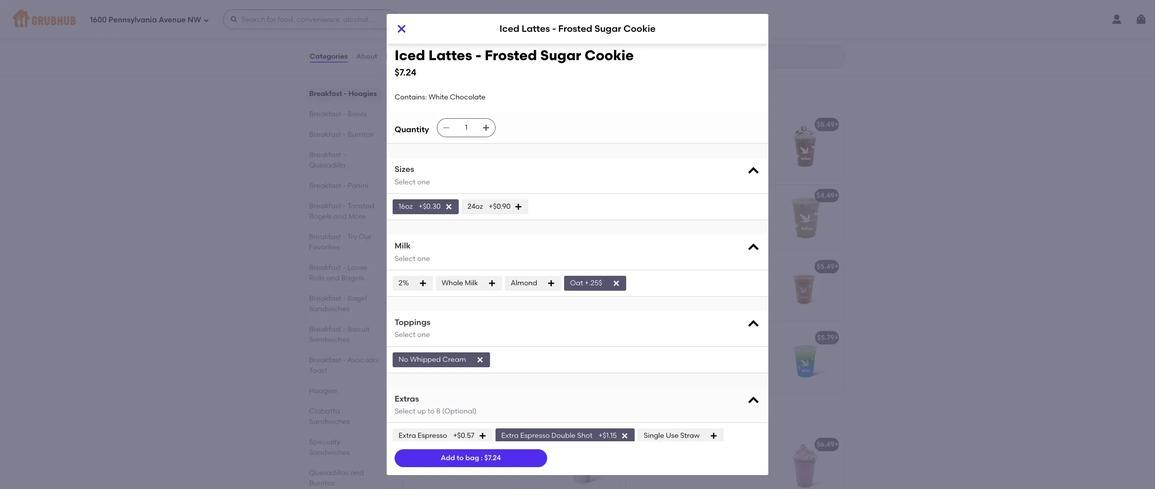 Task type: describe. For each thing, give the bounding box(es) containing it.
1 blend from the left
[[661, 13, 680, 22]]

double
[[552, 432, 576, 440]]

1 vertical spatial iced lattes - frosted sugar cookie
[[410, 120, 528, 129]]

bowls
[[348, 110, 367, 118]]

sips for iced holiday sips
[[472, 91, 494, 104]]

sauce,
[[704, 134, 727, 143]]

contains: for steamers - peppermint bark
[[410, 27, 442, 36]]

breakfast - burritos tab
[[309, 129, 379, 140]]

breakfast - avocado toast
[[309, 356, 378, 375]]

+ for milkshakes - peppermint cookies & cream
[[612, 440, 616, 449]]

iced down the 'syrup,'
[[410, 262, 425, 271]]

hoagies tab
[[309, 386, 379, 396]]

iced up 16oz
[[410, 191, 425, 200]]

winter
[[723, 334, 746, 342]]

one for toppings
[[418, 331, 430, 339]]

+ for smoothies - peppermint bark
[[835, 440, 839, 449]]

peppermint inside the contains: white chocolate, mint syrup, top with peppermint pcs
[[464, 215, 503, 224]]

iced coffees - peppermint mocha
[[410, 262, 525, 271]]

iced coffees - peppermint mocha image
[[546, 256, 621, 321]]

iced lattes - frosted sugar cookie image
[[546, 114, 621, 178]]

8
[[437, 407, 441, 416]]

lattes inside iced lattes - frosted sugar cookie $7.24
[[429, 47, 473, 64]]

$4.49 + for iced coffees - peppermint bark
[[594, 191, 616, 200]]

breakfast for breakfast - avocado toast
[[309, 356, 342, 365]]

breakfast - quesadilla
[[309, 151, 346, 170]]

pennsylvania
[[109, 15, 157, 24]]

$6.49 + for smoothies - peppermint bark
[[817, 440, 839, 449]]

bagels inside 'breakfast - toasted bagels and more'
[[309, 212, 332, 221]]

breakfast - try our favorites tab
[[309, 232, 379, 253]]

extras select up to 8 (optional)
[[395, 394, 477, 416]]

$6.09 +
[[594, 13, 616, 22]]

straw
[[681, 432, 700, 440]]

- inside breakfast - loose rolls and bagels
[[343, 264, 346, 272]]

+ for iced coffees - frosted sugar cookie
[[835, 191, 839, 200]]

mint for contains: chocolate sauce, mint syrup
[[729, 134, 743, 143]]

espresso for extra espresso
[[418, 432, 448, 440]]

2%
[[399, 279, 409, 287]]

$4.49 for iced coffees - frosted sugar cookie
[[817, 191, 835, 200]]

ciabatta sandwiches
[[309, 407, 350, 426]]

about
[[356, 52, 378, 61]]

holiday blend coffee - holiday blend image
[[769, 7, 844, 71]]

1 vertical spatial milk
[[465, 279, 478, 287]]

(blue
[[767, 334, 785, 342]]

milkshakes - peppermint cookies & cream
[[410, 440, 555, 449]]

one for sizes
[[418, 178, 430, 186]]

hoagies inside hoagies 'tab'
[[309, 387, 337, 395]]

sandwiches inside breakfast - bagel sandwiches
[[309, 305, 350, 313]]

quantity
[[395, 125, 429, 134]]

1600
[[90, 15, 107, 24]]

oat +.25$
[[570, 279, 603, 287]]

breakfast - loose rolls and bagels tab
[[309, 263, 379, 284]]

categories button
[[309, 39, 349, 75]]

use
[[666, 432, 679, 440]]

and for bagels
[[326, 274, 340, 283]]

smoothies
[[633, 440, 669, 449]]

biscuit
[[348, 325, 370, 334]]

raspberry,
[[787, 334, 823, 342]]

cold for cold brews - peppermint bark
[[633, 262, 649, 271]]

iced inside iced lattes - frosted sugar cookie $7.24
[[395, 47, 426, 64]]

to inside the extras select up to 8 (optional)
[[428, 407, 435, 416]]

iced up quantity
[[403, 91, 426, 104]]

extra espresso double shot
[[502, 432, 593, 440]]

$6.09
[[594, 13, 612, 22]]

0 vertical spatial iced lattes - frosted sugar cookie
[[500, 23, 656, 35]]

pcs inside the contains: white chocolate, mint syrup, top with peppermint pcs
[[505, 215, 517, 224]]

breakfast - panini
[[309, 182, 369, 190]]

recharger
[[633, 334, 669, 342]]

&
[[525, 440, 530, 449]]

breakfast - bowls
[[309, 110, 367, 118]]

contains: up quantity
[[395, 93, 427, 101]]

loose
[[348, 264, 368, 272]]

1 horizontal spatial to
[[457, 454, 464, 463]]

breakfast - burritos
[[309, 130, 374, 139]]

contains: for iced coffees - peppermint bark
[[410, 205, 442, 214]]

single use straw
[[644, 432, 700, 440]]

- inside breakfast - bagel sandwiches
[[343, 294, 346, 303]]

brews for cold brews - peppermint bark
[[651, 262, 671, 271]]

contains: chocolate sauce, mint syrup
[[633, 134, 743, 153]]

quesadillas
[[309, 469, 349, 478]]

$5.49 + for iced lattes - frosted sugar cookie
[[817, 120, 839, 129]]

breakfast - avocado toast tab
[[309, 355, 379, 376]]

white for lattes
[[444, 134, 464, 143]]

sandwiches inside breakfast - biscuit sandwiches
[[309, 336, 350, 344]]

cold for cold brews - peppermint mocha
[[410, 334, 426, 342]]

coffees for iced coffees - peppermint bark
[[427, 191, 453, 200]]

mint for contains: white chocolate, mint syrup, top with peppermint pcs
[[504, 205, 519, 214]]

smoothies - peppermint bark image
[[769, 434, 844, 489]]

breakfast - hoagies tab
[[309, 89, 379, 99]]

reviews
[[386, 52, 414, 61]]

$5.79 +
[[818, 334, 839, 342]]

$5.79
[[818, 334, 835, 342]]

quesadillas and burritos
[[309, 469, 364, 488]]

1 vertical spatial $7.24
[[485, 454, 501, 463]]

holiday right '$6.09 +' on the top of the page
[[633, 13, 659, 22]]

1 vertical spatial contains: white chocolate
[[410, 134, 501, 143]]

drinks
[[696, 334, 717, 342]]

avocado
[[348, 356, 378, 365]]

iced lattes - peppermint mocha image
[[769, 114, 844, 178]]

more
[[349, 212, 366, 221]]

white up quantity
[[429, 93, 449, 101]]

iced down the iced holiday sips
[[410, 120, 425, 129]]

quesadilla
[[309, 161, 346, 170]]

breakfast - biscuit sandwiches tab
[[309, 324, 379, 345]]

$7.24 inside iced lattes - frosted sugar cookie $7.24
[[395, 67, 417, 78]]

energy
[[670, 334, 694, 342]]

1600 pennsylvania avenue nw
[[90, 15, 201, 24]]

whole
[[442, 279, 464, 287]]

single
[[644, 432, 665, 440]]

breakfast for breakfast - burritos
[[309, 130, 342, 139]]

breakfast for breakfast - bowls
[[309, 110, 342, 118]]

brews for cold brews - peppermint mocha
[[428, 334, 448, 342]]

and inside quesadillas and burritos
[[351, 469, 364, 478]]

breakfast - loose rolls and bagels
[[309, 264, 368, 283]]

breakfast for breakfast - bagel sandwiches
[[309, 294, 342, 303]]

$6.49 + for milkshakes - peppermint cookies & cream
[[594, 440, 616, 449]]

milkshakes - peppermint cookies & cream image
[[546, 434, 621, 489]]

24oz
[[468, 202, 483, 211]]

+$0.90
[[489, 202, 511, 211]]

rolls
[[309, 274, 325, 283]]

breakfast - biscuit sandwiches
[[309, 325, 370, 344]]

- inside 'breakfast - toasted bagels and more'
[[343, 202, 346, 210]]

hoagies inside breakfast - hoagies tab
[[349, 90, 377, 98]]

sizes select one
[[395, 165, 430, 186]]

select for sizes
[[395, 178, 416, 186]]

about button
[[356, 39, 378, 75]]

2 vertical spatial lattes
[[427, 120, 448, 129]]

steamers
[[410, 13, 442, 22]]

breakfast for breakfast - toasted bagels and more
[[309, 202, 342, 210]]

favorites
[[309, 243, 340, 252]]

coffees for iced coffees - peppermint mocha
[[427, 262, 453, 271]]

3 sandwiches from the top
[[309, 418, 350, 426]]

frozen holiday sips
[[403, 412, 506, 424]]

breakfast for breakfast - biscuit sandwiches
[[309, 325, 342, 334]]

cold brews - peppermint bark image
[[769, 256, 844, 321]]

$3.89 +
[[594, 262, 616, 271]]

oat
[[570, 279, 584, 287]]

mocha for iced coffees - peppermint mocha
[[501, 262, 525, 271]]

no
[[399, 355, 409, 364]]

contains: for iced coffees - peppermint mocha
[[410, 276, 442, 285]]

- inside iced lattes - frosted sugar cookie $7.24
[[476, 47, 482, 64]]

+ for cold brews - peppermint bark
[[835, 262, 839, 271]]

breakfast - bowls tab
[[309, 109, 379, 119]]

+$0.57
[[453, 432, 475, 440]]

panini
[[348, 182, 369, 190]]

holiday up "+$0.57"
[[440, 412, 481, 424]]



Task type: locate. For each thing, give the bounding box(es) containing it.
bagels up favorites
[[309, 212, 332, 221]]

1 vertical spatial mocha
[[497, 334, 520, 342]]

breakfast for breakfast - hoagies
[[309, 90, 342, 98]]

contains: inside contains: white chocolate, top with peppermint pcs
[[410, 27, 442, 36]]

bag
[[466, 454, 480, 463]]

mint inside contains: chocolate sauce, mint syrup
[[729, 134, 743, 143]]

1 vertical spatial one
[[418, 254, 430, 263]]

burritos for breakfast - burritos
[[348, 130, 374, 139]]

+$1.15
[[599, 432, 617, 440]]

whipped
[[410, 355, 441, 364]]

1 horizontal spatial $4.49 +
[[817, 191, 839, 200]]

2 one from the top
[[418, 254, 430, 263]]

no whipped cream
[[399, 355, 466, 364]]

with down iced coffees - peppermint bark
[[446, 215, 462, 224]]

$6.49
[[594, 440, 612, 449], [817, 440, 835, 449]]

mocha
[[501, 262, 525, 271], [497, 334, 520, 342]]

top inside the contains: white chocolate, mint syrup, top with peppermint pcs
[[432, 215, 445, 224]]

0 horizontal spatial $7.24
[[395, 67, 417, 78]]

sauce
[[481, 276, 502, 285], [481, 348, 502, 356]]

categories
[[310, 52, 348, 61]]

select inside milk select one
[[395, 254, 416, 263]]

0 vertical spatial $5.49
[[817, 120, 835, 129]]

recharger energy drinks - winter blues (blue raspberry, vanilla)
[[633, 334, 851, 342]]

cold right $3.89 +
[[633, 262, 649, 271]]

sandwiches up breakfast - avocado toast
[[309, 336, 350, 344]]

6 breakfast from the top
[[309, 202, 342, 210]]

breakfast for breakfast - panini
[[309, 182, 342, 190]]

sugar inside iced lattes - frosted sugar cookie $7.24
[[541, 47, 582, 64]]

sandwiches up breakfast - biscuit sandwiches
[[309, 305, 350, 313]]

sips up milkshakes - peppermint cookies & cream
[[484, 412, 506, 424]]

10 breakfast from the top
[[309, 325, 342, 334]]

chocolate, for peppermint
[[465, 205, 503, 214]]

milk down the 'syrup,'
[[395, 241, 411, 251]]

0 vertical spatial to
[[428, 407, 435, 416]]

cold brews - peppermint mocha image
[[546, 327, 621, 392]]

sandwiches down ciabatta
[[309, 418, 350, 426]]

0 horizontal spatial blend
[[661, 13, 680, 22]]

and right rolls
[[326, 274, 340, 283]]

0 vertical spatial $7.24
[[395, 67, 417, 78]]

and left more
[[334, 212, 347, 221]]

extra down frozen
[[399, 432, 416, 440]]

0 vertical spatial milk
[[395, 241, 411, 251]]

3 breakfast from the top
[[309, 130, 342, 139]]

milk inside milk select one
[[395, 241, 411, 251]]

1 contains: chocolate sauce from the top
[[410, 276, 502, 285]]

burritos down bowls
[[348, 130, 374, 139]]

select inside sizes select one
[[395, 178, 416, 186]]

breakfast inside breakfast - bagel sandwiches
[[309, 294, 342, 303]]

0 horizontal spatial with
[[446, 215, 462, 224]]

one
[[418, 178, 430, 186], [418, 254, 430, 263], [418, 331, 430, 339]]

1 select from the top
[[395, 178, 416, 186]]

chocolate, inside the contains: white chocolate, mint syrup, top with peppermint pcs
[[465, 205, 503, 214]]

chocolate, down iced coffees - peppermint bark
[[465, 205, 503, 214]]

0 horizontal spatial bagels
[[309, 212, 332, 221]]

select down toppings
[[395, 331, 416, 339]]

top down +$0.30
[[432, 215, 445, 224]]

sandwiches down "specialty"
[[309, 449, 350, 457]]

0 vertical spatial contains: chocolate sauce
[[410, 276, 502, 285]]

one up +$0.30
[[418, 178, 430, 186]]

- inside breakfast - avocado toast
[[343, 356, 346, 365]]

white down the iced holiday sips
[[444, 134, 464, 143]]

shot
[[578, 432, 593, 440]]

0 vertical spatial mocha
[[501, 262, 525, 271]]

white for -
[[444, 27, 464, 36]]

select
[[395, 178, 416, 186], [395, 254, 416, 263], [395, 331, 416, 339], [395, 407, 416, 416]]

2 blend from the left
[[739, 13, 759, 22]]

1 $6.49 + from the left
[[594, 440, 616, 449]]

0 vertical spatial contains: white chocolate
[[395, 93, 486, 101]]

select up 2%
[[395, 254, 416, 263]]

2 sauce from the top
[[481, 348, 502, 356]]

$6.49 for milkshakes - peppermint cookies & cream
[[594, 440, 612, 449]]

milk
[[395, 241, 411, 251], [465, 279, 478, 287]]

coffees for iced coffees - frosted sugar cookie
[[649, 191, 676, 200]]

$4.49 + for iced coffees - frosted sugar cookie
[[817, 191, 839, 200]]

breakfast up breakfast - burritos at the top
[[309, 110, 342, 118]]

0 vertical spatial cold
[[633, 262, 649, 271]]

cookie inside iced lattes - frosted sugar cookie $7.24
[[585, 47, 634, 64]]

1 sauce from the top
[[481, 276, 502, 285]]

top up iced lattes - frosted sugar cookie $7.24
[[504, 27, 517, 36]]

0 vertical spatial pcs
[[451, 37, 463, 46]]

blues
[[748, 334, 766, 342]]

specialty sandwiches tab
[[309, 437, 379, 458]]

1 vertical spatial brews
[[428, 334, 448, 342]]

cold down toppings
[[410, 334, 426, 342]]

1 horizontal spatial bagels
[[342, 274, 364, 283]]

1 vertical spatial cold
[[410, 334, 426, 342]]

extra for extra espresso
[[399, 432, 416, 440]]

mint
[[729, 134, 743, 143], [504, 205, 519, 214]]

sips
[[472, 91, 494, 104], [484, 412, 506, 424]]

chocolate, for bark
[[465, 27, 503, 36]]

1 sandwiches from the top
[[309, 305, 350, 313]]

contains: chocolate sauce for coffees
[[410, 276, 502, 285]]

contains: for cold brews - peppermint mocha
[[410, 348, 442, 356]]

- inside breakfast - try our favorites
[[343, 233, 346, 241]]

mint inside the contains: white chocolate, mint syrup, top with peppermint pcs
[[504, 205, 519, 214]]

0 vertical spatial chocolate,
[[465, 27, 503, 36]]

1 vertical spatial and
[[326, 274, 340, 283]]

2 vertical spatial one
[[418, 331, 430, 339]]

3 one from the top
[[418, 331, 430, 339]]

breakfast inside breakfast - biscuit sandwiches
[[309, 325, 342, 334]]

contains: chocolate sauce down cold brews - peppermint mocha
[[410, 348, 502, 356]]

breakfast inside breakfast - avocado toast
[[309, 356, 342, 365]]

+ for steamers - peppermint bark
[[612, 13, 616, 22]]

0 horizontal spatial $4.49
[[594, 191, 612, 200]]

chocolate inside contains: chocolate sauce, mint syrup
[[667, 134, 702, 143]]

1 vertical spatial sips
[[484, 412, 506, 424]]

breakfast for breakfast - quesadilla
[[309, 151, 342, 159]]

iced lattes - frosted sugar cookie down $6.09
[[500, 23, 656, 35]]

breakfast up rolls
[[309, 264, 342, 272]]

contains: white chocolate down the iced holiday sips
[[410, 134, 501, 143]]

breakfast - try our favorites
[[309, 233, 372, 252]]

1 horizontal spatial hoagies
[[349, 90, 377, 98]]

1 $6.49 from the left
[[594, 440, 612, 449]]

0 vertical spatial cream
[[443, 355, 466, 364]]

our
[[359, 233, 372, 241]]

select for toppings
[[395, 331, 416, 339]]

bagel
[[348, 294, 367, 303]]

contains: for iced lattes - frosted sugar cookie
[[410, 134, 442, 143]]

0 horizontal spatial cream
[[443, 355, 466, 364]]

up
[[418, 407, 426, 416]]

syrup
[[633, 144, 652, 153]]

2 $5.49 + from the top
[[817, 262, 839, 271]]

0 horizontal spatial espresso
[[418, 432, 448, 440]]

2 espresso from the left
[[521, 432, 550, 440]]

0 vertical spatial hoagies
[[349, 90, 377, 98]]

breakfast - bagel sandwiches tab
[[309, 293, 379, 314]]

0 vertical spatial lattes
[[522, 23, 550, 35]]

toast
[[309, 367, 328, 375]]

2 $6.49 from the left
[[817, 440, 835, 449]]

contains: down quantity
[[410, 134, 442, 143]]

iced holiday sips
[[403, 91, 494, 104]]

burritos for quesadillas and burritos
[[309, 480, 335, 488]]

extra up cookies
[[502, 432, 519, 440]]

and for more
[[334, 212, 347, 221]]

0 horizontal spatial pcs
[[451, 37, 463, 46]]

ciabatta sandwiches tab
[[309, 406, 379, 427]]

breakfast down breakfast - bagel sandwiches
[[309, 325, 342, 334]]

sizes
[[395, 165, 415, 174]]

contains: chocolate sauce
[[410, 276, 502, 285], [410, 348, 502, 356]]

0 vertical spatial sips
[[472, 91, 494, 104]]

+
[[612, 13, 616, 22], [835, 120, 839, 129], [612, 191, 616, 200], [835, 191, 839, 200], [612, 262, 616, 271], [835, 262, 839, 271], [835, 334, 839, 342], [612, 440, 616, 449], [835, 440, 839, 449]]

one for milk
[[418, 254, 430, 263]]

0 horizontal spatial to
[[428, 407, 435, 416]]

Input item quantity number field
[[456, 119, 478, 137]]

espresso
[[418, 432, 448, 440], [521, 432, 550, 440]]

select inside the extras select up to 8 (optional)
[[395, 407, 416, 416]]

espresso up milkshakes
[[418, 432, 448, 440]]

extras
[[395, 394, 419, 404]]

breakfast - toasted bagels and more tab
[[309, 201, 379, 222]]

0 horizontal spatial cold
[[410, 334, 426, 342]]

breakfast up toast
[[309, 356, 342, 365]]

holiday right coffee
[[711, 13, 738, 22]]

0 vertical spatial one
[[418, 178, 430, 186]]

burritos down quesadillas at left
[[309, 480, 335, 488]]

1 horizontal spatial pcs
[[505, 215, 517, 224]]

breakfast up quesadilla
[[309, 151, 342, 159]]

- inside breakfast - quesadilla
[[343, 151, 346, 159]]

sips for frozen holiday sips
[[484, 412, 506, 424]]

0 horizontal spatial $6.49
[[594, 440, 612, 449]]

4 breakfast from the top
[[309, 151, 342, 159]]

sauce down cold brews - peppermint mocha
[[481, 348, 502, 356]]

one down the 'syrup,'
[[418, 254, 430, 263]]

breakfast for breakfast - loose rolls and bagels
[[309, 264, 342, 272]]

1 $4.49 + from the left
[[594, 191, 616, 200]]

pcs inside contains: white chocolate, top with peppermint pcs
[[451, 37, 463, 46]]

breakfast down breakfast - panini
[[309, 202, 342, 210]]

toasted
[[348, 202, 375, 210]]

chocolate
[[450, 93, 486, 101], [465, 134, 501, 143], [667, 134, 702, 143], [444, 276, 480, 285], [444, 348, 480, 356]]

1 vertical spatial cream
[[532, 440, 555, 449]]

coffee
[[682, 13, 705, 22]]

steamers - peppermint bark image
[[546, 7, 621, 71]]

contains: up syrup
[[633, 134, 665, 143]]

breakfast up favorites
[[309, 233, 342, 241]]

coffees
[[427, 191, 453, 200], [649, 191, 676, 200], [427, 262, 453, 271]]

iced up iced lattes - frosted sugar cookie $7.24
[[500, 23, 520, 35]]

$7.24 down reviews
[[395, 67, 417, 78]]

steamers - peppermint bark
[[410, 13, 506, 22]]

breakfast for breakfast - try our favorites
[[309, 233, 342, 241]]

$7.24
[[395, 67, 417, 78], [485, 454, 501, 463]]

pcs down steamers - peppermint bark
[[451, 37, 463, 46]]

bark
[[490, 13, 506, 22], [501, 191, 517, 200], [719, 262, 735, 271], [717, 440, 733, 449]]

0 vertical spatial with
[[518, 27, 534, 36]]

frosted inside iced lattes - frosted sugar cookie $7.24
[[485, 47, 537, 64]]

0 vertical spatial mint
[[729, 134, 743, 143]]

+ for iced coffees - peppermint mocha
[[612, 262, 616, 271]]

1 vertical spatial hoagies
[[309, 387, 337, 395]]

burritos
[[348, 130, 374, 139], [309, 480, 335, 488]]

0 horizontal spatial brews
[[428, 334, 448, 342]]

chocolate, inside contains: white chocolate, top with peppermint pcs
[[465, 27, 503, 36]]

1 espresso from the left
[[418, 432, 448, 440]]

select down extras
[[395, 407, 416, 416]]

sips up input item quantity number field
[[472, 91, 494, 104]]

2 contains: chocolate sauce from the top
[[410, 348, 502, 356]]

2 $4.49 from the left
[[817, 191, 835, 200]]

iced lattes - frosted sugar cookie $7.24
[[395, 47, 634, 78]]

and right quesadillas at left
[[351, 469, 364, 478]]

2 chocolate, from the top
[[465, 205, 503, 214]]

$7.24 right :
[[485, 454, 501, 463]]

lattes
[[522, 23, 550, 35], [429, 47, 473, 64], [427, 120, 448, 129]]

cream down extra espresso double shot
[[532, 440, 555, 449]]

5 breakfast from the top
[[309, 182, 342, 190]]

breakfast inside breakfast - try our favorites
[[309, 233, 342, 241]]

cookies
[[495, 440, 523, 449]]

hoagies up ciabatta
[[309, 387, 337, 395]]

bagels inside breakfast - loose rolls and bagels
[[342, 274, 364, 283]]

3 select from the top
[[395, 331, 416, 339]]

-
[[444, 13, 447, 22], [707, 13, 710, 22], [553, 23, 557, 35], [476, 47, 482, 64], [344, 90, 347, 98], [343, 110, 346, 118], [450, 120, 453, 129], [343, 130, 346, 139], [343, 151, 346, 159], [343, 182, 346, 190], [455, 191, 458, 200], [678, 191, 681, 200], [343, 202, 346, 210], [343, 233, 346, 241], [455, 262, 458, 271], [673, 262, 676, 271], [343, 264, 346, 272], [343, 294, 346, 303], [343, 325, 346, 334], [450, 334, 453, 342], [718, 334, 721, 342], [343, 356, 346, 365], [449, 440, 452, 449], [670, 440, 673, 449]]

and inside breakfast - loose rolls and bagels
[[326, 274, 340, 283]]

1 horizontal spatial mint
[[729, 134, 743, 143]]

with up iced lattes - frosted sugar cookie $7.24
[[518, 27, 534, 36]]

select down sizes
[[395, 178, 416, 186]]

nw
[[188, 15, 201, 24]]

bagels down loose
[[342, 274, 364, 283]]

holiday up input item quantity number field
[[429, 91, 469, 104]]

$5.49 + for iced coffees - peppermint mocha
[[817, 262, 839, 271]]

with inside the contains: white chocolate, mint syrup, top with peppermint pcs
[[446, 215, 462, 224]]

select for milk
[[395, 254, 416, 263]]

2 $5.49 from the top
[[817, 262, 835, 271]]

breakfast - panini tab
[[309, 181, 379, 191]]

1 $5.49 + from the top
[[817, 120, 839, 129]]

1 horizontal spatial with
[[518, 27, 534, 36]]

breakfast - hoagies
[[309, 90, 377, 98]]

$4.49 +
[[594, 191, 616, 200], [817, 191, 839, 200]]

breakfast down breakfast - bowls
[[309, 130, 342, 139]]

1 vertical spatial pcs
[[505, 215, 517, 224]]

0 vertical spatial $5.49 +
[[817, 120, 839, 129]]

4 select from the top
[[395, 407, 416, 416]]

contains: white chocolate up input item quantity number field
[[395, 93, 486, 101]]

4 sandwiches from the top
[[309, 449, 350, 457]]

0 vertical spatial and
[[334, 212, 347, 221]]

1 horizontal spatial milk
[[465, 279, 478, 287]]

2 breakfast from the top
[[309, 110, 342, 118]]

contains: down steamers
[[410, 27, 442, 36]]

0 horizontal spatial top
[[432, 215, 445, 224]]

one inside toppings select one
[[418, 331, 430, 339]]

hoagies up bowls
[[349, 90, 377, 98]]

1 horizontal spatial burritos
[[348, 130, 374, 139]]

contains: inside contains: chocolate sauce, mint syrup
[[633, 134, 665, 143]]

iced lattes - frosted sugar cookie down the iced holiday sips
[[410, 120, 528, 129]]

1 horizontal spatial cold
[[633, 262, 649, 271]]

breakfast inside breakfast - loose rolls and bagels
[[309, 264, 342, 272]]

to left 8
[[428, 407, 435, 416]]

iced coffees - peppermint bark image
[[546, 185, 621, 249]]

select inside toppings select one
[[395, 331, 416, 339]]

select for extras
[[395, 407, 416, 416]]

recharger energy drinks - winter blues (blue raspberry, vanilla) image
[[769, 327, 844, 392]]

iced coffees - peppermint bark
[[410, 191, 517, 200]]

0 vertical spatial brews
[[651, 262, 671, 271]]

iced coffees - frosted sugar cookie image
[[769, 185, 844, 249]]

cream down cold brews - peppermint mocha
[[443, 355, 466, 364]]

one inside milk select one
[[418, 254, 430, 263]]

white down iced coffees - peppermint bark
[[444, 205, 464, 214]]

1 vertical spatial with
[[446, 215, 462, 224]]

cold brews - peppermint mocha
[[410, 334, 520, 342]]

$5.49 for iced lattes - frosted sugar cookie
[[817, 120, 835, 129]]

smoothies - peppermint bark
[[633, 440, 733, 449]]

$6.49 for smoothies - peppermint bark
[[817, 440, 835, 449]]

svg image
[[230, 15, 238, 23], [483, 124, 491, 132], [747, 164, 761, 178], [445, 203, 453, 211], [515, 203, 523, 211], [613, 279, 621, 287], [476, 356, 484, 364], [747, 394, 761, 408], [479, 432, 487, 440], [710, 432, 718, 440]]

svg image
[[1136, 13, 1148, 25], [203, 17, 209, 23], [396, 23, 408, 35], [443, 124, 451, 132], [747, 241, 761, 255], [419, 279, 427, 287], [488, 279, 496, 287], [548, 279, 556, 287], [747, 317, 761, 331], [621, 432, 629, 440]]

iced down steamers
[[395, 47, 426, 64]]

frozen
[[403, 412, 438, 424]]

breakfast up breakfast - bowls
[[309, 90, 342, 98]]

11 breakfast from the top
[[309, 356, 342, 365]]

contains: chocolate sauce down iced coffees - peppermint mocha
[[410, 276, 502, 285]]

mint right "24oz"
[[504, 205, 519, 214]]

sauce down iced coffees - peppermint mocha
[[481, 276, 502, 285]]

breakfast inside 'breakfast - toasted bagels and more'
[[309, 202, 342, 210]]

1 horizontal spatial $6.49 +
[[817, 440, 839, 449]]

8 breakfast from the top
[[309, 264, 342, 272]]

breakfast - toasted bagels and more
[[309, 202, 375, 221]]

1 horizontal spatial brews
[[651, 262, 671, 271]]

$6.49 +
[[594, 440, 616, 449], [817, 440, 839, 449]]

0 vertical spatial top
[[504, 27, 517, 36]]

- inside breakfast - biscuit sandwiches
[[343, 325, 346, 334]]

1 vertical spatial $5.49
[[817, 262, 835, 271]]

7 breakfast from the top
[[309, 233, 342, 241]]

whole milk
[[442, 279, 478, 287]]

1 vertical spatial $5.49 +
[[817, 262, 839, 271]]

1 vertical spatial top
[[432, 215, 445, 224]]

1 breakfast from the top
[[309, 90, 342, 98]]

0 vertical spatial bagels
[[309, 212, 332, 221]]

2 $6.49 + from the left
[[817, 440, 839, 449]]

1 horizontal spatial $7.24
[[485, 454, 501, 463]]

holiday
[[633, 13, 659, 22], [711, 13, 738, 22], [429, 91, 469, 104], [440, 412, 481, 424]]

0 horizontal spatial $6.49 +
[[594, 440, 616, 449]]

iced
[[500, 23, 520, 35], [395, 47, 426, 64], [403, 91, 426, 104], [410, 120, 425, 129], [410, 191, 425, 200], [633, 191, 648, 200], [410, 262, 425, 271]]

+ for iced coffees - peppermint bark
[[612, 191, 616, 200]]

iced coffees - frosted sugar cookie
[[633, 191, 756, 200]]

peppermint inside contains: white chocolate, top with peppermint pcs
[[410, 37, 450, 46]]

milk down iced coffees - peppermint mocha
[[465, 279, 478, 287]]

2 $4.49 + from the left
[[817, 191, 839, 200]]

add
[[441, 454, 455, 463]]

contains: up the 'syrup,'
[[410, 205, 442, 214]]

2 select from the top
[[395, 254, 416, 263]]

0 horizontal spatial $4.49 +
[[594, 191, 616, 200]]

add to bag : $7.24
[[441, 454, 501, 463]]

top inside contains: white chocolate, top with peppermint pcs
[[504, 27, 517, 36]]

breakfast - bagel sandwiches
[[309, 294, 367, 313]]

1 vertical spatial chocolate,
[[465, 205, 503, 214]]

1 vertical spatial mint
[[504, 205, 519, 214]]

mint right sauce,
[[729, 134, 743, 143]]

contains: right no
[[410, 348, 442, 356]]

contains: chocolate sauce for brews
[[410, 348, 502, 356]]

sauce for iced coffees - peppermint mocha
[[481, 276, 502, 285]]

lattes down contains: white chocolate, top with peppermint pcs
[[429, 47, 473, 64]]

mocha for cold brews - peppermint mocha
[[497, 334, 520, 342]]

holiday blend coffee - holiday blend
[[633, 13, 759, 22]]

2 extra from the left
[[502, 432, 519, 440]]

1 vertical spatial bagels
[[342, 274, 364, 283]]

and inside 'breakfast - toasted bagels and more'
[[334, 212, 347, 221]]

0 horizontal spatial mint
[[504, 205, 519, 214]]

0 horizontal spatial burritos
[[309, 480, 335, 488]]

$4.49 for iced coffees - peppermint bark
[[594, 191, 612, 200]]

to left bag
[[457, 454, 464, 463]]

burritos inside quesadillas and burritos
[[309, 480, 335, 488]]

breakfast
[[309, 90, 342, 98], [309, 110, 342, 118], [309, 130, 342, 139], [309, 151, 342, 159], [309, 182, 342, 190], [309, 202, 342, 210], [309, 233, 342, 241], [309, 264, 342, 272], [309, 294, 342, 303], [309, 325, 342, 334], [309, 356, 342, 365]]

chocolate,
[[465, 27, 503, 36], [465, 205, 503, 214]]

main navigation navigation
[[0, 0, 1156, 39]]

sauce for cold brews - peppermint mocha
[[481, 348, 502, 356]]

contains: white chocolate
[[395, 93, 486, 101], [410, 134, 501, 143]]

breakfast - quesadilla tab
[[309, 150, 379, 171]]

breakfast down quesadilla
[[309, 182, 342, 190]]

$5.49 for iced coffees - peppermint mocha
[[817, 262, 835, 271]]

2 sandwiches from the top
[[309, 336, 350, 344]]

contains: inside the contains: white chocolate, mint syrup, top with peppermint pcs
[[410, 205, 442, 214]]

1 horizontal spatial extra
[[502, 432, 519, 440]]

1 vertical spatial to
[[457, 454, 464, 463]]

1 horizontal spatial espresso
[[521, 432, 550, 440]]

0 horizontal spatial milk
[[395, 241, 411, 251]]

reviews button
[[386, 39, 414, 75]]

1 $4.49 from the left
[[594, 191, 612, 200]]

white
[[444, 27, 464, 36], [429, 93, 449, 101], [444, 134, 464, 143], [444, 205, 464, 214]]

1 extra from the left
[[399, 432, 416, 440]]

cookie
[[624, 23, 656, 35], [585, 47, 634, 64], [504, 120, 528, 129], [732, 191, 756, 200]]

$3.89
[[594, 262, 612, 271]]

with inside contains: white chocolate, top with peppermint pcs
[[518, 27, 534, 36]]

1 horizontal spatial $4.49
[[817, 191, 835, 200]]

chocolate, down steamers - peppermint bark
[[465, 27, 503, 36]]

svg image inside the main navigation navigation
[[230, 15, 238, 23]]

1 horizontal spatial $6.49
[[817, 440, 835, 449]]

espresso for extra espresso double shot
[[521, 432, 550, 440]]

one down toppings
[[418, 331, 430, 339]]

0 horizontal spatial extra
[[399, 432, 416, 440]]

syrup,
[[410, 215, 431, 224]]

1 vertical spatial sauce
[[481, 348, 502, 356]]

1 vertical spatial burritos
[[309, 480, 335, 488]]

one inside sizes select one
[[418, 178, 430, 186]]

9 breakfast from the top
[[309, 294, 342, 303]]

0 horizontal spatial hoagies
[[309, 387, 337, 395]]

espresso up &
[[521, 432, 550, 440]]

2 vertical spatial and
[[351, 469, 364, 478]]

1 chocolate, from the top
[[465, 27, 503, 36]]

cold brews - peppermint bark
[[633, 262, 735, 271]]

1 one from the top
[[418, 178, 430, 186]]

specialty sandwiches
[[309, 438, 350, 457]]

pcs down the +$0.90 in the left top of the page
[[505, 215, 517, 224]]

milkshakes
[[410, 440, 447, 449]]

- inside button
[[707, 13, 710, 22]]

try
[[348, 233, 358, 241]]

burritos inside tab
[[348, 130, 374, 139]]

iced down syrup
[[633, 191, 648, 200]]

vanilla)
[[825, 334, 851, 342]]

toppings select one
[[395, 318, 431, 339]]

lattes down the iced holiday sips
[[427, 120, 448, 129]]

white for coffees
[[444, 205, 464, 214]]

cold
[[633, 262, 649, 271], [410, 334, 426, 342]]

top
[[504, 27, 517, 36], [432, 215, 445, 224]]

breakfast inside breakfast - quesadilla
[[309, 151, 342, 159]]

lattes up iced lattes - frosted sugar cookie $7.24
[[522, 23, 550, 35]]

contains: right 2%
[[410, 276, 442, 285]]

1 horizontal spatial cream
[[532, 440, 555, 449]]

quesadillas and burritos tab
[[309, 468, 379, 489]]

0 vertical spatial sauce
[[481, 276, 502, 285]]

1 horizontal spatial blend
[[739, 13, 759, 22]]

white down steamers - peppermint bark
[[444, 27, 464, 36]]

0 vertical spatial burritos
[[348, 130, 374, 139]]

breakfast down rolls
[[309, 294, 342, 303]]

1 vertical spatial contains: chocolate sauce
[[410, 348, 502, 356]]

white inside the contains: white chocolate, mint syrup, top with peppermint pcs
[[444, 205, 464, 214]]

1 $5.49 from the top
[[817, 120, 835, 129]]

milk select one
[[395, 241, 430, 263]]

1 vertical spatial lattes
[[429, 47, 473, 64]]

extra for extra espresso double shot
[[502, 432, 519, 440]]

1 horizontal spatial top
[[504, 27, 517, 36]]

white inside contains: white chocolate, top with peppermint pcs
[[444, 27, 464, 36]]



Task type: vqa. For each thing, say whether or not it's contained in the screenshot.
The With within Contains: White Chocolate, Top With Peppermint Pcs
yes



